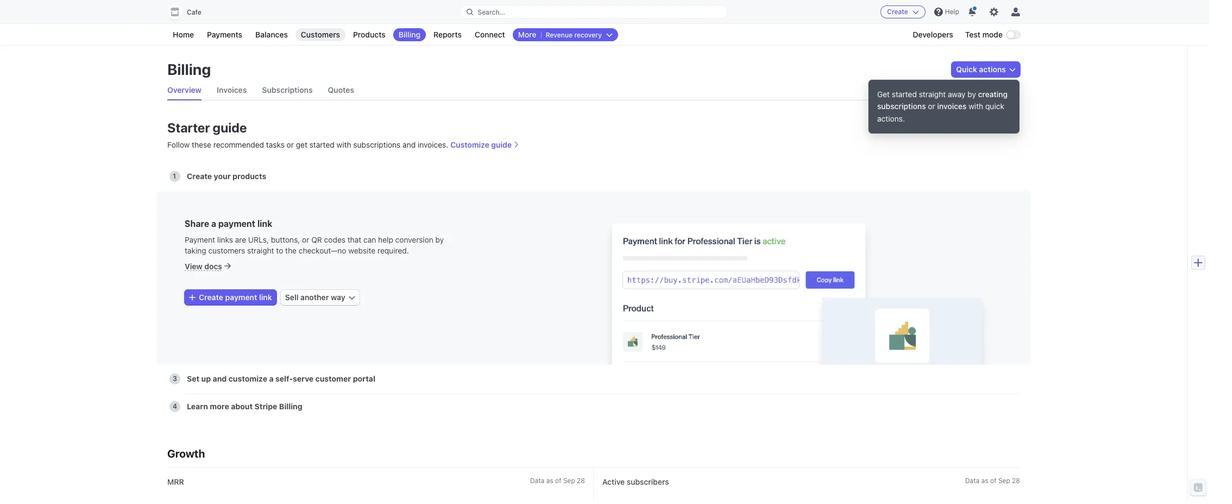Task type: vqa. For each thing, say whether or not it's contained in the screenshot.
mode,
no



Task type: describe. For each thing, give the bounding box(es) containing it.
create your products
[[187, 172, 266, 181]]

payment links are urls, buttons, or qr codes that can help conversion by taking customers straight to the checkout—no website required.
[[185, 235, 444, 255]]

customers link
[[295, 28, 345, 41]]

more
[[210, 402, 229, 411]]

payments link
[[202, 28, 248, 41]]

balances
[[255, 30, 288, 39]]

customer
[[315, 374, 351, 383]]

recommended
[[213, 140, 264, 149]]

28 for active subscribers
[[1012, 477, 1020, 485]]

quick actions
[[956, 65, 1006, 74]]

balances link
[[250, 28, 293, 41]]

1 vertical spatial link
[[259, 293, 272, 302]]

invoices
[[937, 102, 967, 111]]

0 horizontal spatial subscriptions
[[353, 140, 401, 149]]

customize guide link
[[450, 140, 519, 149]]

Search… text field
[[460, 5, 727, 19]]

active
[[602, 477, 625, 487]]

cafe
[[187, 8, 201, 16]]

invoices
[[217, 85, 247, 95]]

by inside the payment links are urls, buttons, or qr codes that can help conversion by taking customers straight to the checkout—no website required.
[[435, 235, 444, 244]]

connect
[[475, 30, 505, 39]]

share a payment link
[[185, 219, 272, 229]]

0 horizontal spatial or
[[287, 140, 294, 149]]

test mode
[[965, 30, 1003, 39]]

another
[[300, 293, 329, 302]]

sell another way
[[285, 293, 345, 302]]

sell for sell another way
[[285, 293, 298, 302]]

0 horizontal spatial with
[[337, 140, 351, 149]]

sell another way button
[[281, 290, 359, 305]]

growth
[[167, 448, 205, 460]]

up
[[201, 374, 211, 383]]

28 for mrr
[[577, 477, 585, 485]]

creating subscriptions
[[877, 90, 1008, 111]]

sell your products
[[187, 199, 255, 209]]

taking
[[185, 246, 206, 255]]

overview
[[167, 85, 202, 95]]

straight inside the payment links are urls, buttons, or qr codes that can help conversion by taking customers straight to the checkout—no website required.
[[247, 246, 274, 255]]

revenue recovery
[[546, 31, 602, 39]]

that
[[347, 235, 361, 244]]

about
[[231, 402, 253, 411]]

docs
[[204, 262, 222, 271]]

these
[[192, 140, 211, 149]]

follow these recommended tasks or get started with subscriptions and invoices.
[[167, 140, 448, 149]]

the
[[285, 246, 297, 255]]

conversion
[[395, 235, 433, 244]]

active subscribers
[[602, 477, 669, 487]]

mrr
[[167, 477, 184, 487]]

4
[[173, 402, 177, 411]]

website
[[348, 246, 375, 255]]

get started straight away by
[[877, 90, 978, 99]]

recovery
[[574, 31, 602, 39]]

1 horizontal spatial started
[[892, 90, 917, 99]]

checkout—no
[[299, 246, 346, 255]]

home
[[173, 30, 194, 39]]

0 horizontal spatial started
[[309, 140, 334, 149]]

create payment link link
[[185, 290, 276, 305]]

of for mrr
[[555, 477, 561, 485]]

get
[[296, 140, 307, 149]]

create for create your products
[[187, 172, 212, 181]]

or invoices
[[926, 102, 967, 111]]

0 vertical spatial straight
[[919, 90, 946, 99]]

starter guide
[[167, 120, 247, 135]]

set up and customize a self-serve customer portal
[[187, 374, 375, 383]]

mode
[[982, 30, 1003, 39]]

revenue
[[546, 31, 573, 39]]

0 vertical spatial and
[[403, 140, 416, 149]]

0 horizontal spatial billing
[[167, 60, 211, 78]]

view docs
[[185, 262, 222, 271]]

portal
[[353, 374, 375, 383]]

products for sell your products
[[221, 199, 255, 209]]

starter
[[167, 120, 210, 135]]

can
[[363, 235, 376, 244]]

0 vertical spatial by
[[968, 90, 976, 99]]

customers
[[301, 30, 340, 39]]

as for mrr
[[546, 477, 553, 485]]

payments
[[207, 30, 242, 39]]

tab list containing overview
[[167, 80, 1020, 100]]

products for create your products
[[233, 172, 266, 181]]

with quick actions.
[[877, 102, 1004, 123]]

actions.
[[877, 114, 905, 123]]

invoices link
[[217, 80, 247, 100]]

codes
[[324, 235, 345, 244]]

1
[[173, 172, 176, 180]]

data as of sep 28 for active subscribers
[[965, 477, 1020, 485]]

help button
[[930, 3, 964, 21]]

subscribers
[[627, 477, 669, 487]]

home link
[[167, 28, 199, 41]]

developers link
[[907, 28, 959, 41]]

serve
[[293, 374, 314, 383]]

as for active subscribers
[[981, 477, 988, 485]]

connect link
[[469, 28, 511, 41]]



Task type: locate. For each thing, give the bounding box(es) containing it.
started
[[892, 90, 917, 99], [309, 140, 334, 149]]

products link
[[348, 28, 391, 41]]

1 horizontal spatial 28
[[1012, 477, 1020, 485]]

0 vertical spatial payment
[[218, 219, 255, 229]]

0 horizontal spatial data as of sep 28
[[530, 477, 585, 485]]

to
[[276, 246, 283, 255]]

guide
[[213, 120, 247, 135], [491, 140, 512, 149]]

customize
[[229, 374, 267, 383]]

payment
[[218, 219, 255, 229], [225, 293, 257, 302]]

create button
[[881, 5, 925, 18]]

sell inside sell another way button
[[285, 293, 298, 302]]

way
[[331, 293, 345, 302]]

28
[[577, 477, 585, 485], [1012, 477, 1020, 485]]

1 vertical spatial your
[[203, 199, 219, 209]]

sell
[[187, 199, 201, 209], [285, 293, 298, 302]]

a right share
[[211, 219, 216, 229]]

create for create
[[887, 8, 908, 16]]

1 sep from the left
[[563, 477, 575, 485]]

your up sell your products
[[214, 172, 231, 181]]

1 horizontal spatial billing
[[279, 402, 302, 411]]

0 horizontal spatial sep
[[563, 477, 575, 485]]

1 horizontal spatial straight
[[919, 90, 946, 99]]

and left invoices.
[[403, 140, 416, 149]]

of
[[555, 477, 561, 485], [990, 477, 996, 485]]

0 horizontal spatial 28
[[577, 477, 585, 485]]

sep for mrr
[[563, 477, 575, 485]]

1 vertical spatial payment
[[225, 293, 257, 302]]

0 horizontal spatial a
[[211, 219, 216, 229]]

with inside with quick actions.
[[969, 102, 983, 111]]

quotes
[[328, 85, 354, 95]]

or left qr
[[302, 235, 309, 244]]

stripe
[[254, 402, 277, 411]]

quotes link
[[328, 80, 354, 100]]

qr
[[311, 235, 322, 244]]

data
[[530, 477, 545, 485], [965, 477, 980, 485]]

help
[[945, 8, 959, 16]]

Search… search field
[[460, 5, 727, 19]]

payment down the view docs 'link'
[[225, 293, 257, 302]]

1 vertical spatial billing
[[167, 60, 211, 78]]

2 data from the left
[[965, 477, 980, 485]]

developers
[[913, 30, 953, 39]]

customize
[[450, 140, 489, 149]]

0 vertical spatial started
[[892, 90, 917, 99]]

a
[[211, 219, 216, 229], [269, 374, 274, 383]]

reports link
[[428, 28, 467, 41]]

your
[[214, 172, 231, 181], [203, 199, 219, 209]]

buttons,
[[271, 235, 300, 244]]

quick
[[985, 102, 1004, 111]]

2 data as of sep 28 from the left
[[965, 477, 1020, 485]]

1 of from the left
[[555, 477, 561, 485]]

straight up or invoices
[[919, 90, 946, 99]]

products
[[233, 172, 266, 181], [221, 199, 255, 209]]

0 horizontal spatial as
[[546, 477, 553, 485]]

0 vertical spatial your
[[214, 172, 231, 181]]

0 horizontal spatial sell
[[187, 199, 201, 209]]

1 vertical spatial straight
[[247, 246, 274, 255]]

your for sell
[[203, 199, 219, 209]]

subscriptions
[[262, 85, 313, 95]]

0 horizontal spatial guide
[[213, 120, 247, 135]]

sep for active subscribers
[[998, 477, 1010, 485]]

actions
[[979, 65, 1006, 74]]

test
[[965, 30, 980, 39]]

create inside button
[[887, 8, 908, 16]]

create
[[887, 8, 908, 16], [187, 172, 212, 181], [199, 293, 223, 302]]

create down docs
[[199, 293, 223, 302]]

1 horizontal spatial as
[[981, 477, 988, 485]]

started right get
[[309, 140, 334, 149]]

1 horizontal spatial guide
[[491, 140, 512, 149]]

create up developers link
[[887, 8, 908, 16]]

or inside the payment links are urls, buttons, or qr codes that can help conversion by taking customers straight to the checkout—no website required.
[[302, 235, 309, 244]]

products down recommended
[[233, 172, 266, 181]]

link up urls,
[[257, 219, 272, 229]]

reports
[[433, 30, 462, 39]]

1 vertical spatial by
[[435, 235, 444, 244]]

learn
[[187, 402, 208, 411]]

1 horizontal spatial sep
[[998, 477, 1010, 485]]

sell right '2'
[[187, 199, 201, 209]]

with left quick
[[969, 102, 983, 111]]

guide for customize guide
[[491, 140, 512, 149]]

payment up are
[[218, 219, 255, 229]]

1 vertical spatial create
[[187, 172, 212, 181]]

0 horizontal spatial and
[[213, 374, 227, 383]]

link left another
[[259, 293, 272, 302]]

guide right customize
[[491, 140, 512, 149]]

are
[[235, 235, 246, 244]]

1 horizontal spatial subscriptions
[[877, 102, 926, 111]]

0 vertical spatial a
[[211, 219, 216, 229]]

1 data as of sep 28 from the left
[[530, 477, 585, 485]]

2
[[173, 200, 177, 208]]

1 vertical spatial products
[[221, 199, 255, 209]]

or left get
[[287, 140, 294, 149]]

overview link
[[167, 80, 202, 100]]

1 28 from the left
[[577, 477, 585, 485]]

1 vertical spatial subscriptions
[[353, 140, 401, 149]]

customers
[[208, 246, 245, 255]]

2 vertical spatial billing
[[279, 402, 302, 411]]

link
[[257, 219, 272, 229], [259, 293, 272, 302]]

billing left reports
[[399, 30, 420, 39]]

learn more about stripe billing
[[187, 402, 302, 411]]

or
[[928, 102, 935, 111], [287, 140, 294, 149], [302, 235, 309, 244]]

1 vertical spatial sell
[[285, 293, 298, 302]]

subscriptions
[[877, 102, 926, 111], [353, 140, 401, 149]]

view
[[185, 262, 202, 271]]

0 vertical spatial or
[[928, 102, 935, 111]]

0 horizontal spatial of
[[555, 477, 561, 485]]

billing link
[[393, 28, 426, 41]]

share
[[185, 219, 209, 229]]

0 vertical spatial guide
[[213, 120, 247, 135]]

data for active subscribers
[[965, 477, 980, 485]]

data as of sep 28 for mrr
[[530, 477, 585, 485]]

billing right "stripe"
[[279, 402, 302, 411]]

1 vertical spatial started
[[309, 140, 334, 149]]

create payment link
[[199, 293, 272, 302]]

2 28 from the left
[[1012, 477, 1020, 485]]

help
[[378, 235, 393, 244]]

1 vertical spatial guide
[[491, 140, 512, 149]]

2 horizontal spatial billing
[[399, 30, 420, 39]]

tasks
[[266, 140, 285, 149]]

products up share a payment link
[[221, 199, 255, 209]]

1 horizontal spatial with
[[969, 102, 983, 111]]

guide up recommended
[[213, 120, 247, 135]]

0 vertical spatial with
[[969, 102, 983, 111]]

0 vertical spatial billing
[[399, 30, 420, 39]]

straight down urls,
[[247, 246, 274, 255]]

billing up overview
[[167, 60, 211, 78]]

with right get
[[337, 140, 351, 149]]

1 horizontal spatial data
[[965, 477, 980, 485]]

0 horizontal spatial by
[[435, 235, 444, 244]]

0 vertical spatial sell
[[187, 199, 201, 209]]

2 vertical spatial or
[[302, 235, 309, 244]]

1 as from the left
[[546, 477, 553, 485]]

1 horizontal spatial a
[[269, 374, 274, 383]]

0 vertical spatial create
[[887, 8, 908, 16]]

1 vertical spatial and
[[213, 374, 227, 383]]

2 as from the left
[[981, 477, 988, 485]]

2 sep from the left
[[998, 477, 1010, 485]]

set
[[187, 374, 199, 383]]

1 vertical spatial or
[[287, 140, 294, 149]]

subscriptions link
[[262, 80, 313, 100]]

2 of from the left
[[990, 477, 996, 485]]

1 horizontal spatial sell
[[285, 293, 298, 302]]

1 horizontal spatial or
[[302, 235, 309, 244]]

0 vertical spatial subscriptions
[[877, 102, 926, 111]]

of for active subscribers
[[990, 477, 996, 485]]

quick actions button
[[952, 62, 1020, 77]]

1 data from the left
[[530, 477, 545, 485]]

1 vertical spatial with
[[337, 140, 351, 149]]

sell left another
[[285, 293, 298, 302]]

started right get in the right top of the page
[[892, 90, 917, 99]]

1 horizontal spatial by
[[968, 90, 976, 99]]

your up share
[[203, 199, 219, 209]]

data for mrr
[[530, 477, 545, 485]]

0 vertical spatial link
[[257, 219, 272, 229]]

your for create
[[214, 172, 231, 181]]

and
[[403, 140, 416, 149], [213, 374, 227, 383]]

tab list
[[167, 80, 1020, 100]]

1 horizontal spatial and
[[403, 140, 416, 149]]

products
[[353, 30, 386, 39]]

sell for sell your products
[[187, 199, 201, 209]]

required.
[[377, 246, 409, 255]]

0 horizontal spatial data
[[530, 477, 545, 485]]

self-
[[275, 374, 293, 383]]

0 horizontal spatial straight
[[247, 246, 274, 255]]

create for create payment link
[[199, 293, 223, 302]]

get
[[877, 90, 890, 99]]

quick
[[956, 65, 977, 74]]

by right away
[[968, 90, 976, 99]]

invoices.
[[418, 140, 448, 149]]

more
[[518, 30, 536, 39]]

0 vertical spatial products
[[233, 172, 266, 181]]

2 horizontal spatial or
[[928, 102, 935, 111]]

3
[[173, 375, 177, 383]]

1 horizontal spatial of
[[990, 477, 996, 485]]

subscriptions inside creating subscriptions
[[877, 102, 926, 111]]

1 vertical spatial a
[[269, 374, 274, 383]]

guide for starter guide
[[213, 120, 247, 135]]

customize guide
[[450, 140, 512, 149]]

or down get started straight away by
[[928, 102, 935, 111]]

create right 1
[[187, 172, 212, 181]]

away
[[948, 90, 965, 99]]

and right up
[[213, 374, 227, 383]]

2 vertical spatial create
[[199, 293, 223, 302]]

a left self-
[[269, 374, 274, 383]]

by right conversion
[[435, 235, 444, 244]]

1 horizontal spatial data as of sep 28
[[965, 477, 1020, 485]]



